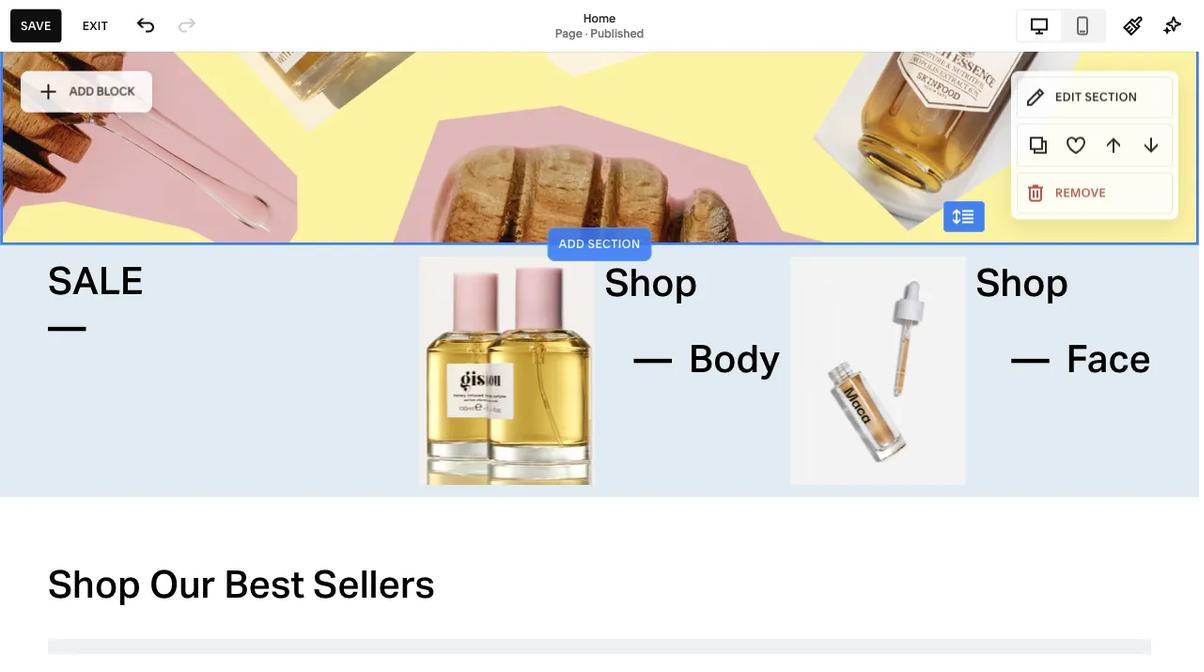 Task type: describe. For each thing, give the bounding box(es) containing it.
analytics
[[31, 250, 97, 268]]

add
[[559, 237, 585, 251]]

settings link
[[31, 496, 209, 518]]

acuity scheduling link
[[31, 282, 209, 305]]

ruby
[[75, 592, 102, 605]]

scheduling
[[80, 283, 161, 302]]

analytics link
[[31, 249, 209, 271]]

home
[[584, 11, 616, 25]]

add section
[[559, 237, 641, 251]]

ra
[[38, 599, 54, 613]]

section
[[588, 237, 641, 251]]

ruby anderson rubyanndersson@gmail.com
[[75, 592, 227, 620]]

marketing link
[[31, 182, 209, 204]]

marketing
[[31, 183, 104, 202]]

·
[[585, 26, 588, 40]]



Task type: vqa. For each thing, say whether or not it's contained in the screenshot.
A in the Download A digital file customers can download, like an ebook, PDF template, or audio file
no



Task type: locate. For each thing, give the bounding box(es) containing it.
exit button
[[72, 9, 119, 43]]

selling
[[31, 150, 80, 168]]

page
[[555, 26, 583, 40]]

selling link
[[31, 149, 209, 171]]

save
[[21, 19, 51, 32]]

acuity
[[31, 283, 76, 302]]

settings
[[31, 497, 90, 515]]

home page · published
[[555, 11, 644, 40]]

acuity scheduling
[[31, 283, 161, 302]]

rubyanndersson@gmail.com
[[75, 607, 227, 620]]

website
[[31, 117, 90, 135]]

save button
[[10, 9, 62, 43]]

exit
[[82, 19, 108, 32]]

published
[[591, 26, 644, 40]]

website link
[[31, 116, 209, 138]]

tab list
[[1018, 11, 1105, 41]]

anderson
[[104, 592, 157, 605]]

add section button
[[547, 227, 652, 261]]



